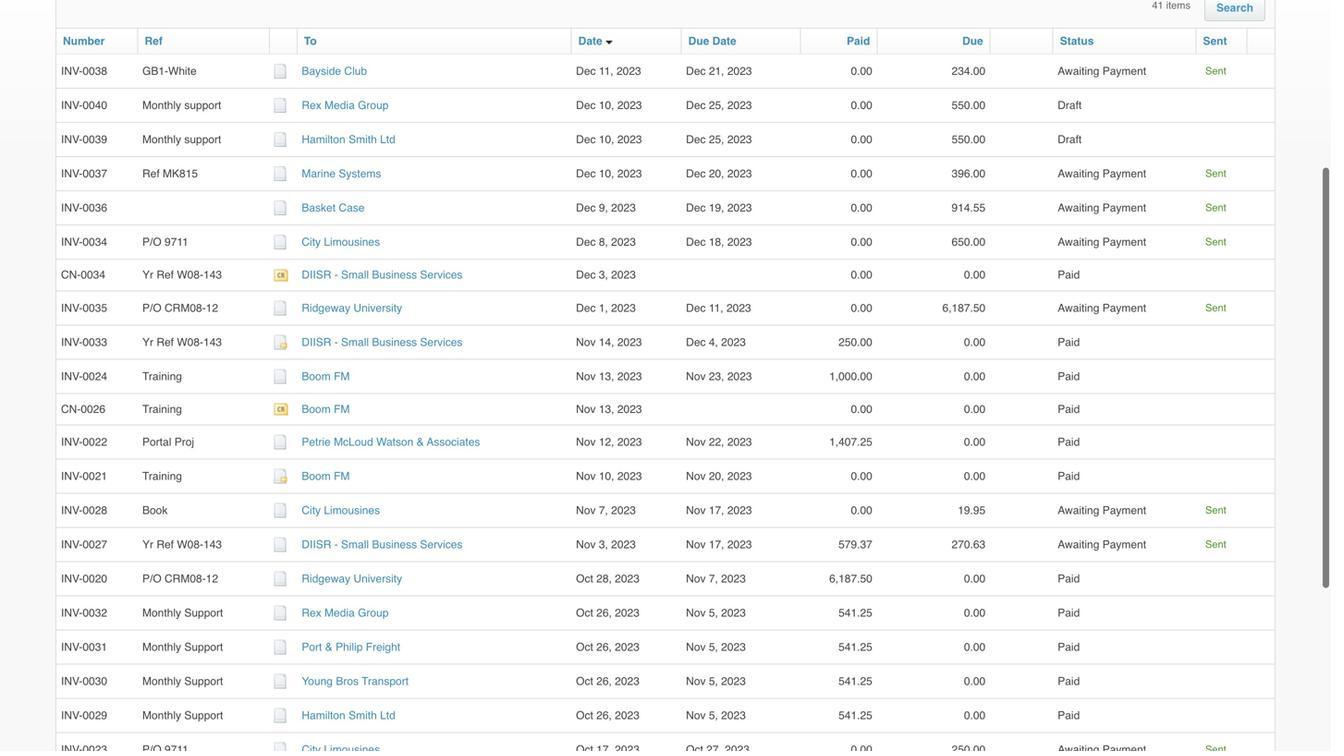 Task type: describe. For each thing, give the bounding box(es) containing it.
inv-0024
[[61, 370, 107, 383]]

oct for transport
[[576, 675, 593, 688]]

inv-0034
[[61, 236, 107, 249]]

support for 0032
[[184, 607, 223, 620]]

0038
[[83, 65, 107, 78]]

1,000.00
[[830, 370, 873, 383]]

awaiting for 234.00
[[1058, 65, 1100, 78]]

limousines for p/o 9711
[[324, 236, 380, 249]]

5, for young bros transport
[[709, 675, 718, 688]]

petrie mcloud watson & associates
[[302, 436, 480, 449]]

awaiting payment for 270.63
[[1058, 539, 1147, 552]]

city limousines link for book
[[302, 504, 380, 517]]

draft for ltd
[[1058, 133, 1082, 146]]

0026
[[81, 403, 105, 416]]

rex for support
[[302, 607, 322, 620]]

0029
[[83, 710, 107, 723]]

8,
[[599, 236, 608, 249]]

book
[[142, 504, 168, 517]]

inv-0035
[[61, 302, 107, 315]]

nov 10, 2023
[[576, 470, 642, 483]]

inv- for 0030
[[61, 675, 83, 688]]

port & philip freight link
[[302, 641, 400, 654]]

dec 10, 2023 for ltd
[[576, 133, 642, 146]]

p/o for 0034
[[142, 236, 162, 249]]

services for dec 3, 2023
[[420, 269, 463, 282]]

diisr for 0027
[[302, 539, 331, 552]]

541.25 for young bros transport
[[839, 675, 873, 688]]

oct 26, 2023 for rex media group
[[576, 607, 640, 620]]

12 for inv-0020
[[206, 573, 218, 586]]

number link
[[63, 35, 105, 48]]

1,407.25
[[830, 436, 873, 449]]

monthly for 0029
[[142, 710, 181, 723]]

bros
[[336, 675, 359, 688]]

paid for 0031
[[1058, 641, 1080, 654]]

boom for 0021
[[302, 470, 331, 483]]

inv-0036
[[61, 202, 107, 215]]

gb1-white
[[142, 65, 197, 78]]

ref mk815
[[142, 167, 198, 180]]

draft for group
[[1058, 99, 1082, 112]]

14,
[[599, 336, 614, 349]]

oct for ltd
[[576, 710, 593, 723]]

port & philip freight
[[302, 641, 400, 654]]

systems
[[339, 167, 381, 180]]

ref for 0033
[[157, 336, 174, 349]]

0035
[[83, 302, 107, 315]]

associates
[[427, 436, 480, 449]]

22,
[[709, 436, 724, 449]]

city limousines for book
[[302, 504, 380, 517]]

payment for 270.63
[[1103, 539, 1147, 552]]

18,
[[709, 236, 724, 249]]

city for p/o 9711
[[302, 236, 321, 249]]

2 date from the left
[[713, 35, 737, 48]]

dec 8, 2023
[[576, 236, 636, 249]]

w08- for inv-0033
[[177, 336, 203, 349]]

marine systems link
[[302, 167, 381, 180]]

1 oct from the top
[[576, 573, 593, 586]]

5, for hamilton smith ltd
[[709, 710, 718, 723]]

nov 3, 2023
[[576, 539, 636, 552]]

smith for support
[[349, 133, 377, 146]]

nov 14, 2023
[[576, 336, 642, 349]]

ridgeway university for oct 28, 2023
[[302, 573, 402, 586]]

0024
[[83, 370, 107, 383]]

monthly support for inv-0031
[[142, 641, 223, 654]]

inv-0038
[[61, 65, 107, 78]]

1 horizontal spatial &
[[417, 436, 424, 449]]

550.00 for hamilton smith ltd
[[952, 133, 986, 146]]

0 vertical spatial dec 11, 2023
[[576, 65, 641, 78]]

paid for 0021
[[1058, 470, 1080, 483]]

inv-0028
[[61, 504, 107, 517]]

due date link
[[689, 35, 737, 48]]

9,
[[599, 202, 608, 215]]

payment for 396.00
[[1103, 167, 1147, 180]]

sent for 6,187.50
[[1206, 302, 1227, 314]]

21,
[[709, 65, 724, 78]]

inv-0032
[[61, 607, 107, 620]]

monthly support for inv-0039
[[142, 133, 221, 146]]

396.00
[[952, 167, 986, 180]]

case
[[339, 202, 365, 215]]

awaiting payment for 396.00
[[1058, 167, 1147, 180]]

inv-0029
[[61, 710, 107, 723]]

25, for rex media group
[[709, 99, 724, 112]]

bayside club link
[[302, 65, 367, 78]]

petrie
[[302, 436, 331, 449]]

270.63
[[952, 539, 986, 552]]

inv- for 0022
[[61, 436, 83, 449]]

0033
[[83, 336, 107, 349]]

3 dec 10, 2023 from the top
[[576, 167, 642, 180]]

services for nov 3, 2023
[[420, 539, 463, 552]]

oct 26, 2023 for port & philip freight
[[576, 641, 640, 654]]

yr for 0027
[[142, 539, 153, 552]]

boom for 0026
[[302, 403, 331, 416]]

search link
[[1206, 0, 1265, 20]]

cn- for cn-0034
[[61, 269, 81, 282]]

10, for rex media group
[[599, 99, 614, 112]]

234.00
[[952, 65, 986, 78]]

1 vertical spatial 11,
[[709, 302, 724, 315]]

4,
[[709, 336, 718, 349]]

w08- for cn-0034
[[177, 269, 203, 282]]

1 vertical spatial &
[[325, 641, 333, 654]]

to
[[304, 35, 317, 48]]

inv-0021
[[61, 470, 107, 483]]

mk815
[[163, 167, 198, 180]]

diisr - small business services for nov 3, 2023
[[302, 539, 463, 552]]

basket
[[302, 202, 336, 215]]

city for book
[[302, 504, 321, 517]]

inv-0033
[[61, 336, 107, 349]]

young
[[302, 675, 333, 688]]

young bros transport link
[[302, 675, 409, 688]]

1 date from the left
[[579, 35, 603, 48]]

0034 for cn-
[[81, 269, 105, 282]]

city limousines link for p/o 9711
[[302, 236, 380, 249]]

small for nov 3, 2023
[[341, 539, 369, 552]]

yr ref w08-143 for cn-0034
[[142, 269, 222, 282]]

small for nov 14, 2023
[[341, 336, 369, 349]]

0 vertical spatial 11,
[[599, 65, 614, 78]]

26, for young bros transport
[[597, 675, 612, 688]]

philip
[[336, 641, 363, 654]]

ref link
[[145, 35, 163, 48]]

smith for support
[[349, 710, 377, 723]]

0037
[[83, 167, 107, 180]]

inv-0030
[[61, 675, 107, 688]]

awaiting for 396.00
[[1058, 167, 1100, 180]]

nov 5, 2023 for hamilton smith ltd
[[686, 710, 752, 723]]

0022
[[83, 436, 107, 449]]

23,
[[709, 370, 724, 383]]

basket case link
[[302, 202, 365, 215]]

to link
[[304, 35, 317, 48]]

payment for 914.55
[[1103, 202, 1147, 215]]

0 horizontal spatial nov 7, 2023
[[576, 504, 636, 517]]

group for monthly support
[[358, 99, 389, 112]]

due date
[[689, 35, 737, 48]]

portal
[[142, 436, 171, 449]]

awaiting payment for 914.55
[[1058, 202, 1147, 215]]

support for 0029
[[184, 710, 223, 723]]

inv-0039
[[61, 133, 107, 146]]

yr for 0033
[[142, 336, 153, 349]]

650.00
[[952, 236, 986, 249]]

13, for 0.00
[[599, 403, 614, 416]]

watson
[[376, 436, 414, 449]]

- for inv-0027
[[334, 539, 338, 552]]

number
[[63, 35, 105, 48]]

paid for 0022
[[1058, 436, 1080, 449]]

3, for nov
[[599, 539, 608, 552]]

inv-0020
[[61, 573, 107, 586]]

28,
[[597, 573, 612, 586]]

hamilton smith ltd for monthly support
[[302, 710, 396, 723]]

0031
[[83, 641, 107, 654]]

0 vertical spatial 7,
[[599, 504, 608, 517]]

26, for hamilton smith ltd
[[597, 710, 612, 723]]

marine
[[302, 167, 336, 180]]

19.95
[[958, 504, 986, 517]]

payment for 19.95
[[1103, 504, 1147, 517]]

250.00
[[839, 336, 873, 349]]

- for inv-0033
[[334, 336, 338, 349]]

1,
[[599, 302, 608, 315]]

1 horizontal spatial dec 11, 2023
[[686, 302, 758, 315]]

inv- for 0038
[[61, 65, 83, 78]]

0036
[[83, 202, 107, 215]]

business for nov 3, 2023
[[372, 539, 417, 552]]

gb1-
[[142, 65, 168, 78]]

payment for 650.00
[[1103, 236, 1147, 249]]

crm08- for 0035
[[165, 302, 206, 315]]

p/o for 0020
[[142, 573, 162, 586]]

university for oct
[[354, 573, 402, 586]]

0039
[[83, 133, 107, 146]]

dec 1, 2023
[[576, 302, 636, 315]]



Task type: vqa. For each thing, say whether or not it's contained in the screenshot.


Task type: locate. For each thing, give the bounding box(es) containing it.
3, up 28,
[[599, 539, 608, 552]]

dec 9, 2023
[[576, 202, 636, 215]]

1 vertical spatial dec 11, 2023
[[686, 302, 758, 315]]

inv- down number
[[61, 65, 83, 78]]

inv- down the inv-0035
[[61, 336, 83, 349]]

1 3, from the top
[[599, 269, 608, 282]]

1 vertical spatial hamilton
[[302, 710, 346, 723]]

ltd
[[380, 133, 396, 146], [380, 710, 396, 723]]

p/o crm08-12 for inv-0020
[[142, 573, 218, 586]]

2 training from the top
[[142, 403, 182, 416]]

0034 up 0035
[[81, 269, 105, 282]]

1 ridgeway university link from the top
[[302, 302, 402, 315]]

media for support
[[325, 607, 355, 620]]

cn-
[[61, 269, 81, 282], [61, 403, 81, 416]]

draft
[[1058, 99, 1082, 112], [1058, 133, 1082, 146]]

2 group from the top
[[358, 607, 389, 620]]

11, up 4,
[[709, 302, 724, 315]]

2 dec 25, 2023 from the top
[[686, 133, 758, 146]]

2 vertical spatial diisr - small business services link
[[302, 539, 463, 552]]

bayside club
[[302, 65, 367, 78]]

1 vertical spatial draft
[[1058, 133, 1082, 146]]

1 smith from the top
[[349, 133, 377, 146]]

inv- for 0034
[[61, 236, 83, 249]]

support for 0040
[[184, 99, 221, 112]]

city limousines
[[302, 236, 380, 249], [302, 504, 380, 517]]

6 monthly from the top
[[142, 710, 181, 723]]

1 w08- from the top
[[177, 269, 203, 282]]

1 vertical spatial p/o
[[142, 302, 162, 315]]

rex up port
[[302, 607, 322, 620]]

1 yr ref w08-143 from the top
[[142, 269, 222, 282]]

yr down 'p/o 9711'
[[142, 269, 153, 282]]

0 vertical spatial 550.00
[[952, 99, 986, 112]]

0 vertical spatial ridgeway
[[302, 302, 351, 315]]

yr ref w08-143 for inv-0033
[[142, 336, 222, 349]]

3 awaiting payment from the top
[[1058, 202, 1147, 215]]

dec 10, 2023 for group
[[576, 99, 642, 112]]

dec 25, 2023 up dec 20, 2023
[[686, 133, 758, 146]]

status
[[1060, 35, 1094, 48]]

nov 13, 2023 up 'nov 12, 2023'
[[576, 403, 642, 416]]

boom fm for 0026
[[302, 403, 350, 416]]

diisr for 0034
[[302, 269, 331, 282]]

17 inv- from the top
[[61, 675, 83, 688]]

1 due from the left
[[689, 35, 710, 48]]

hamilton up marine on the top of the page
[[302, 133, 346, 146]]

monthly support for inv-0029
[[142, 710, 223, 723]]

p/o right 0020
[[142, 573, 162, 586]]

awaiting payment
[[1058, 65, 1147, 78], [1058, 167, 1147, 180], [1058, 202, 1147, 215], [1058, 236, 1147, 249], [1058, 302, 1147, 315], [1058, 504, 1147, 517], [1058, 539, 1147, 552]]

3, up 1,
[[599, 269, 608, 282]]

ref down the 'book'
[[157, 539, 174, 552]]

portal proj
[[142, 436, 194, 449]]

12 inv- from the top
[[61, 504, 83, 517]]

2 550.00 from the top
[[952, 133, 986, 146]]

cn- up the inv-0035
[[61, 269, 81, 282]]

p/o
[[142, 236, 162, 249], [142, 302, 162, 315], [142, 573, 162, 586]]

1 rex from the top
[[302, 99, 322, 112]]

3 support from the top
[[184, 675, 223, 688]]

0034
[[83, 236, 107, 249], [81, 269, 105, 282]]

club
[[344, 65, 367, 78]]

inv- down inv-0020
[[61, 607, 83, 620]]

1 vertical spatial yr
[[142, 336, 153, 349]]

1 training from the top
[[142, 370, 182, 383]]

1 vertical spatial city limousines link
[[302, 504, 380, 517]]

0 vertical spatial services
[[420, 269, 463, 282]]

boom fm for 0024
[[302, 370, 350, 383]]

boom for 0024
[[302, 370, 331, 383]]

0027
[[83, 539, 107, 552]]

inv- up inv-0030
[[61, 641, 83, 654]]

nov 13, 2023 down nov 14, 2023
[[576, 370, 642, 383]]

2 hamilton smith ltd link from the top
[[302, 710, 396, 723]]

monthly support right '0030'
[[142, 675, 223, 688]]

awaiting payment for 650.00
[[1058, 236, 1147, 249]]

1 17, from the top
[[709, 504, 724, 517]]

1 143 from the top
[[203, 269, 222, 282]]

sent for 650.00
[[1206, 236, 1227, 248]]

1 ridgeway university from the top
[[302, 302, 402, 315]]

fm for inv-0024
[[334, 370, 350, 383]]

marine systems
[[302, 167, 381, 180]]

2 17, from the top
[[709, 539, 724, 552]]

w08-
[[177, 269, 203, 282], [177, 336, 203, 349], [177, 539, 203, 552]]

1 vertical spatial diisr
[[302, 336, 331, 349]]

1 vertical spatial 143
[[203, 336, 222, 349]]

2 awaiting payment from the top
[[1058, 167, 1147, 180]]

914.55
[[952, 202, 986, 215]]

2 vertical spatial fm
[[334, 470, 350, 483]]

2 monthly support from the top
[[142, 133, 221, 146]]

0 vertical spatial smith
[[349, 133, 377, 146]]

1 vertical spatial boom fm link
[[302, 403, 350, 416]]

inv- up 'cn-0034'
[[61, 236, 83, 249]]

ref up gb1-
[[145, 35, 163, 48]]

cn-0034
[[61, 269, 105, 282]]

0 vertical spatial 25,
[[709, 99, 724, 112]]

yr ref w08-143 down 9711
[[142, 269, 222, 282]]

0 vertical spatial hamilton
[[302, 133, 346, 146]]

541.25 for rex media group
[[839, 607, 873, 620]]

support down white
[[184, 99, 221, 112]]

city limousines link
[[302, 236, 380, 249], [302, 504, 380, 517]]

dec 25, 2023 for hamilton smith ltd
[[686, 133, 758, 146]]

3 p/o from the top
[[142, 573, 162, 586]]

1 vertical spatial crm08-
[[165, 573, 206, 586]]

ref for 0034
[[157, 269, 174, 282]]

1 business from the top
[[372, 269, 417, 282]]

1 horizontal spatial 11,
[[709, 302, 724, 315]]

paid
[[847, 35, 870, 48], [1058, 269, 1080, 282], [1058, 336, 1080, 349], [1058, 370, 1080, 383], [1058, 403, 1080, 416], [1058, 436, 1080, 449], [1058, 470, 1080, 483], [1058, 573, 1080, 586], [1058, 607, 1080, 620], [1058, 641, 1080, 654], [1058, 675, 1080, 688], [1058, 710, 1080, 723]]

1 limousines from the top
[[324, 236, 380, 249]]

monthly
[[142, 99, 181, 112], [142, 133, 181, 146], [142, 607, 181, 620], [142, 641, 181, 654], [142, 675, 181, 688], [142, 710, 181, 723]]

1 horizontal spatial nov 7, 2023
[[686, 573, 752, 586]]

1 vertical spatial diisr - small business services link
[[302, 336, 463, 349]]

1 vertical spatial rex
[[302, 607, 322, 620]]

ltd down transport
[[380, 710, 396, 723]]

4 inv- from the top
[[61, 167, 83, 180]]

support up mk815
[[184, 133, 221, 146]]

1 horizontal spatial 7,
[[709, 573, 718, 586]]

sent for 234.00
[[1206, 65, 1227, 77]]

2 due from the left
[[963, 35, 984, 48]]

1 vertical spatial 17,
[[709, 539, 724, 552]]

hamilton smith ltd link for monthly support
[[302, 710, 396, 723]]

due up 234.00
[[963, 35, 984, 48]]

inv-0037
[[61, 167, 107, 180]]

1 fm from the top
[[334, 370, 350, 383]]

city limousines down the basket case "link"
[[302, 236, 380, 249]]

3 yr ref w08-143 from the top
[[142, 539, 222, 552]]

ridgeway university link for dec 1, 2023
[[302, 302, 402, 315]]

nov 23, 2023
[[686, 370, 758, 383]]

inv- down inv-0039
[[61, 167, 83, 180]]

2 yr from the top
[[142, 336, 153, 349]]

0 vertical spatial diisr - small business services
[[302, 269, 463, 282]]

yr ref w08-143 right 0033
[[142, 336, 222, 349]]

p/o left 9711
[[142, 236, 162, 249]]

6,187.50 down the 650.00
[[943, 302, 986, 315]]

1 vertical spatial p/o crm08-12
[[142, 573, 218, 586]]

city limousines down the mcloud
[[302, 504, 380, 517]]

0 vertical spatial small
[[341, 269, 369, 282]]

0 vertical spatial boom
[[302, 370, 331, 383]]

3, for dec
[[599, 269, 608, 282]]

0040
[[83, 99, 107, 112]]

2 ltd from the top
[[380, 710, 396, 723]]

1 group from the top
[[358, 99, 389, 112]]

rex media group up philip
[[302, 607, 389, 620]]

0 vertical spatial 0034
[[83, 236, 107, 249]]

inv- up inv-0020
[[61, 539, 83, 552]]

diisr - small business services link for nov 14, 2023
[[302, 336, 463, 349]]

1 small from the top
[[341, 269, 369, 282]]

0 vertical spatial 20,
[[709, 167, 724, 180]]

yr for 0034
[[142, 269, 153, 282]]

0 vertical spatial 12
[[206, 302, 218, 315]]

7 payment from the top
[[1103, 539, 1147, 552]]

awaiting payment for 234.00
[[1058, 65, 1147, 78]]

13, down 14,
[[599, 370, 614, 383]]

dec 20, 2023
[[686, 167, 758, 180]]

2 vertical spatial boom
[[302, 470, 331, 483]]

monthly support right '0032'
[[142, 607, 223, 620]]

0 horizontal spatial &
[[325, 641, 333, 654]]

1 vertical spatial support
[[184, 133, 221, 146]]

yr ref w08-143 down the 'book'
[[142, 539, 222, 552]]

1 vertical spatial university
[[354, 573, 402, 586]]

0 vertical spatial p/o
[[142, 236, 162, 249]]

dec 11, 2023 up dec 4, 2023
[[686, 302, 758, 315]]

1 vertical spatial ridgeway university
[[302, 573, 402, 586]]

paid for 0030
[[1058, 675, 1080, 688]]

20,
[[709, 167, 724, 180], [709, 470, 724, 483]]

3 oct 26, 2023 from the top
[[576, 675, 640, 688]]

2 boom fm from the top
[[302, 403, 350, 416]]

20, down 22, on the bottom of the page
[[709, 470, 724, 483]]

yr ref w08-143 for inv-0027
[[142, 539, 222, 552]]

cn- up inv-0022
[[61, 403, 81, 416]]

hamilton for support
[[302, 133, 346, 146]]

boom fm link for inv-0021
[[302, 470, 350, 483]]

1 horizontal spatial date
[[713, 35, 737, 48]]

crm08- down 9711
[[165, 302, 206, 315]]

ref right 0033
[[157, 336, 174, 349]]

19,
[[709, 202, 724, 215]]

3 nov 5, 2023 from the top
[[686, 675, 752, 688]]

hamilton smith ltd link for monthly support
[[302, 133, 396, 146]]

3 services from the top
[[420, 539, 463, 552]]

inv- for 0033
[[61, 336, 83, 349]]

ridgeway
[[302, 302, 351, 315], [302, 573, 351, 586]]

awaiting
[[1058, 65, 1100, 78], [1058, 167, 1100, 180], [1058, 202, 1100, 215], [1058, 236, 1100, 249], [1058, 302, 1100, 315], [1058, 504, 1100, 517], [1058, 539, 1100, 552]]

1 media from the top
[[325, 99, 355, 112]]

media up philip
[[325, 607, 355, 620]]

1 vertical spatial ridgeway university link
[[302, 573, 402, 586]]

2 dec 10, 2023 from the top
[[576, 133, 642, 146]]

2 crm08- from the top
[[165, 573, 206, 586]]

2 monthly support from the top
[[142, 641, 223, 654]]

sent for 19.95
[[1206, 505, 1227, 516]]

monthly right '0032'
[[142, 607, 181, 620]]

0 vertical spatial media
[[325, 99, 355, 112]]

0 vertical spatial crm08-
[[165, 302, 206, 315]]

5, for port & philip freight
[[709, 641, 718, 654]]

1 vertical spatial nov 13, 2023
[[576, 403, 642, 416]]

1 vertical spatial -
[[334, 336, 338, 349]]

dec
[[576, 65, 596, 78], [686, 65, 706, 78], [576, 99, 596, 112], [686, 99, 706, 112], [576, 133, 596, 146], [686, 133, 706, 146], [576, 167, 596, 180], [686, 167, 706, 180], [576, 202, 596, 215], [686, 202, 706, 215], [576, 236, 596, 249], [686, 236, 706, 249], [576, 269, 596, 282], [576, 302, 596, 315], [686, 302, 706, 315], [686, 336, 706, 349]]

yr
[[142, 269, 153, 282], [142, 336, 153, 349], [142, 539, 153, 552]]

limousines for book
[[324, 504, 380, 517]]

1 university from the top
[[354, 302, 402, 315]]

inv- up inv-0028
[[61, 470, 83, 483]]

group up freight
[[358, 607, 389, 620]]

nov 20, 2023
[[686, 470, 758, 483]]

city down petrie
[[302, 504, 321, 517]]

0 vertical spatial rex media group
[[302, 99, 389, 112]]

2 awaiting from the top
[[1058, 167, 1100, 180]]

limousines down the mcloud
[[324, 504, 380, 517]]

2 support from the top
[[184, 641, 223, 654]]

inv-
[[61, 65, 83, 78], [61, 99, 83, 112], [61, 133, 83, 146], [61, 167, 83, 180], [61, 202, 83, 215], [61, 236, 83, 249], [61, 302, 83, 315], [61, 336, 83, 349], [61, 370, 83, 383], [61, 436, 83, 449], [61, 470, 83, 483], [61, 504, 83, 517], [61, 539, 83, 552], [61, 573, 83, 586], [61, 607, 83, 620], [61, 641, 83, 654], [61, 675, 83, 688], [61, 710, 83, 723]]

p/o right 0035
[[142, 302, 162, 315]]

support for 0030
[[184, 675, 223, 688]]

1 vertical spatial ltd
[[380, 710, 396, 723]]

0 vertical spatial hamilton smith ltd
[[302, 133, 396, 146]]

3 w08- from the top
[[177, 539, 203, 552]]

boom fm link
[[302, 370, 350, 383], [302, 403, 350, 416], [302, 470, 350, 483]]

boom fm
[[302, 370, 350, 383], [302, 403, 350, 416], [302, 470, 350, 483]]

0 vertical spatial diisr - small business services link
[[302, 269, 463, 282]]

2 vertical spatial boom fm
[[302, 470, 350, 483]]

1 horizontal spatial 6,187.50
[[943, 302, 986, 315]]

6 awaiting from the top
[[1058, 504, 1100, 517]]

4 nov 5, 2023 from the top
[[686, 710, 752, 723]]

city down basket at the left top of page
[[302, 236, 321, 249]]

inv- for 0040
[[61, 99, 83, 112]]

paid for 0032
[[1058, 607, 1080, 620]]

0 horizontal spatial date
[[579, 35, 603, 48]]

dec 4, 2023
[[686, 336, 752, 349]]

0 vertical spatial group
[[358, 99, 389, 112]]

monthly for 0030
[[142, 675, 181, 688]]

1 vertical spatial boom
[[302, 403, 331, 416]]

2 monthly from the top
[[142, 133, 181, 146]]

monthly support down white
[[142, 99, 221, 112]]

crm08- down the 'book'
[[165, 573, 206, 586]]

0034 for inv-
[[83, 236, 107, 249]]

dec 10, 2023
[[576, 99, 642, 112], [576, 133, 642, 146], [576, 167, 642, 180]]

25, down 21,
[[709, 99, 724, 112]]

inv-0031
[[61, 641, 107, 654]]

1 vertical spatial rex media group link
[[302, 607, 389, 620]]

diisr - small business services link for dec 3, 2023
[[302, 269, 463, 282]]

status link
[[1060, 35, 1094, 48]]

rex media group down the club on the top left of the page
[[302, 99, 389, 112]]

0 vertical spatial 3,
[[599, 269, 608, 282]]

0 vertical spatial boom fm link
[[302, 370, 350, 383]]

1 550.00 from the top
[[952, 99, 986, 112]]

0 vertical spatial support
[[184, 99, 221, 112]]

nov 17, 2023 for nov 3, 2023
[[686, 539, 758, 552]]

1 vertical spatial w08-
[[177, 336, 203, 349]]

dec 18, 2023
[[686, 236, 758, 249]]

nov 13, 2023 for 0.00
[[576, 403, 642, 416]]

due up 21,
[[689, 35, 710, 48]]

2 vertical spatial diisr - small business services
[[302, 539, 463, 552]]

2 rex media group link from the top
[[302, 607, 389, 620]]

550.00
[[952, 99, 986, 112], [952, 133, 986, 146]]

0 vertical spatial limousines
[[324, 236, 380, 249]]

3 10, from the top
[[599, 167, 614, 180]]

nov 7, 2023
[[576, 504, 636, 517], [686, 573, 752, 586]]

25,
[[709, 99, 724, 112], [709, 133, 724, 146]]

0 vertical spatial draft
[[1058, 99, 1082, 112]]

0 horizontal spatial due
[[689, 35, 710, 48]]

1 vertical spatial fm
[[334, 403, 350, 416]]

inv- for 0029
[[61, 710, 83, 723]]

1 vertical spatial 7,
[[709, 573, 718, 586]]

awaiting for 650.00
[[1058, 236, 1100, 249]]

inv- down inv-0031
[[61, 675, 83, 688]]

white
[[168, 65, 197, 78]]

16 inv- from the top
[[61, 641, 83, 654]]

boom
[[302, 370, 331, 383], [302, 403, 331, 416], [302, 470, 331, 483]]

nov 22, 2023
[[686, 436, 758, 449]]

nov 12, 2023
[[576, 436, 642, 449]]

boom fm link for cn-0026
[[302, 403, 350, 416]]

small
[[341, 269, 369, 282], [341, 336, 369, 349], [341, 539, 369, 552]]

rex down bayside
[[302, 99, 322, 112]]

dec 19, 2023
[[686, 202, 758, 215]]

1 vertical spatial nov 7, 2023
[[686, 573, 752, 586]]

11 inv- from the top
[[61, 470, 83, 483]]

ridgeway university link
[[302, 302, 402, 315], [302, 573, 402, 586]]

nov 13, 2023 for 1,000.00
[[576, 370, 642, 383]]

limousines down case in the left of the page
[[324, 236, 380, 249]]

inv- up inv-0039
[[61, 99, 83, 112]]

18 inv- from the top
[[61, 710, 83, 723]]

oct
[[576, 573, 593, 586], [576, 607, 593, 620], [576, 641, 593, 654], [576, 675, 593, 688], [576, 710, 593, 723]]

1 vertical spatial city
[[302, 504, 321, 517]]

ref for 0027
[[157, 539, 174, 552]]

3 fm from the top
[[334, 470, 350, 483]]

oct 28, 2023
[[576, 573, 640, 586]]

basket case
[[302, 202, 365, 215]]

0 vertical spatial ltd
[[380, 133, 396, 146]]

media for support
[[325, 99, 355, 112]]

cn-0026
[[61, 403, 105, 416]]

0 horizontal spatial 6,187.50
[[830, 573, 873, 586]]

inv-0022
[[61, 436, 107, 449]]

1 p/o from the top
[[142, 236, 162, 249]]

dec 25, 2023
[[686, 99, 758, 112], [686, 133, 758, 146]]

hamilton smith ltd link down bros
[[302, 710, 396, 723]]

3 oct from the top
[[576, 641, 593, 654]]

550.00 for rex media group
[[952, 99, 986, 112]]

26, for rex media group
[[597, 607, 612, 620]]

1 diisr - small business services link from the top
[[302, 269, 463, 282]]

university for dec
[[354, 302, 402, 315]]

4 541.25 from the top
[[839, 710, 873, 723]]

1 city limousines from the top
[[302, 236, 380, 249]]

0028
[[83, 504, 107, 517]]

inv- for 0032
[[61, 607, 83, 620]]

1 vertical spatial hamilton smith ltd link
[[302, 710, 396, 723]]

paid for 0033
[[1058, 336, 1080, 349]]

dec 21, 2023
[[686, 65, 758, 78]]

& right watson
[[417, 436, 424, 449]]

due for due date
[[689, 35, 710, 48]]

2 city limousines link from the top
[[302, 504, 380, 517]]

crm08- for 0020
[[165, 573, 206, 586]]

inv- up cn-0026
[[61, 370, 83, 383]]

8 inv- from the top
[[61, 336, 83, 349]]

hamilton smith ltd link up marine systems
[[302, 133, 396, 146]]

paid for 0024
[[1058, 370, 1080, 383]]

young bros transport
[[302, 675, 409, 688]]

0 horizontal spatial 7,
[[599, 504, 608, 517]]

ltd up systems
[[380, 133, 396, 146]]

11, down date link
[[599, 65, 614, 78]]

&
[[417, 436, 424, 449], [325, 641, 333, 654]]

6,187.50 down 579.37
[[830, 573, 873, 586]]

inv- for 0024
[[61, 370, 83, 383]]

1 monthly support from the top
[[142, 99, 221, 112]]

2 10, from the top
[[599, 133, 614, 146]]

rex media group link down the club on the top left of the page
[[302, 99, 389, 112]]

2 inv- from the top
[[61, 99, 83, 112]]

dec 11, 2023
[[576, 65, 641, 78], [686, 302, 758, 315]]

nov 17, 2023 for nov 7, 2023
[[686, 504, 758, 517]]

1 ltd from the top
[[380, 133, 396, 146]]

awaiting for 914.55
[[1058, 202, 1100, 215]]

4 oct 26, 2023 from the top
[[576, 710, 640, 723]]

2 city limousines from the top
[[302, 504, 380, 517]]

6 inv- from the top
[[61, 236, 83, 249]]

1 vertical spatial city limousines
[[302, 504, 380, 517]]

monthly for 0032
[[142, 607, 181, 620]]

0 vertical spatial nov 17, 2023
[[686, 504, 758, 517]]

city limousines link down the basket case "link"
[[302, 236, 380, 249]]

& right port
[[325, 641, 333, 654]]

1 vertical spatial 3,
[[599, 539, 608, 552]]

0 vertical spatial 6,187.50
[[943, 302, 986, 315]]

media down bayside club
[[325, 99, 355, 112]]

2 hamilton from the top
[[302, 710, 346, 723]]

550.00 down 234.00
[[952, 99, 986, 112]]

hamilton down young
[[302, 710, 346, 723]]

0 vertical spatial boom fm
[[302, 370, 350, 383]]

awaiting payment for 6,187.50
[[1058, 302, 1147, 315]]

paid link
[[847, 35, 870, 48]]

dec 3, 2023
[[576, 269, 636, 282]]

2 university from the top
[[354, 573, 402, 586]]

diisr for 0033
[[302, 336, 331, 349]]

awaiting for 19.95
[[1058, 504, 1100, 517]]

media
[[325, 99, 355, 112], [325, 607, 355, 620]]

9711
[[165, 236, 188, 249]]

0 vertical spatial 143
[[203, 269, 222, 282]]

proj
[[174, 436, 194, 449]]

2 vertical spatial -
[[334, 539, 338, 552]]

1 vertical spatial services
[[420, 336, 463, 349]]

2 rex media group from the top
[[302, 607, 389, 620]]

inv- down cn-0026
[[61, 436, 83, 449]]

p/o crm08-12 down the 'book'
[[142, 573, 218, 586]]

4 26, from the top
[[597, 710, 612, 723]]

sent for 914.55
[[1206, 202, 1227, 214]]

1 inv- from the top
[[61, 65, 83, 78]]

inv- up inv-0034 at the left
[[61, 202, 83, 215]]

3 5, from the top
[[709, 675, 718, 688]]

diisr - small business services link for nov 3, 2023
[[302, 539, 463, 552]]

1 vertical spatial 550.00
[[952, 133, 986, 146]]

city limousines link down the mcloud
[[302, 504, 380, 517]]

26, for port & philip freight
[[597, 641, 612, 654]]

5 oct from the top
[[576, 710, 593, 723]]

0 horizontal spatial dec 11, 2023
[[576, 65, 641, 78]]

4 monthly support from the top
[[142, 710, 223, 723]]

ref down 'p/o 9711'
[[157, 269, 174, 282]]

rex media group link up philip
[[302, 607, 389, 620]]

0 vertical spatial cn-
[[61, 269, 81, 282]]

1 cn- from the top
[[61, 269, 81, 282]]

25, up dec 20, 2023
[[709, 133, 724, 146]]

inv- up inv-0032
[[61, 573, 83, 586]]

0 vertical spatial w08-
[[177, 269, 203, 282]]

0 vertical spatial 17,
[[709, 504, 724, 517]]

0 vertical spatial yr
[[142, 269, 153, 282]]

10 inv- from the top
[[61, 436, 83, 449]]

17,
[[709, 504, 724, 517], [709, 539, 724, 552]]

ref left mk815
[[142, 167, 160, 180]]

1 vertical spatial 13,
[[599, 403, 614, 416]]

group
[[358, 99, 389, 112], [358, 607, 389, 620]]

0 vertical spatial rex
[[302, 99, 322, 112]]

2 fm from the top
[[334, 403, 350, 416]]

579.37
[[839, 539, 873, 552]]

hamilton smith ltd up marine systems
[[302, 133, 396, 146]]

1 vertical spatial dec 10, 2023
[[576, 133, 642, 146]]

3 boom from the top
[[302, 470, 331, 483]]

inv- down 'cn-0034'
[[61, 302, 83, 315]]

group down the club on the top left of the page
[[358, 99, 389, 112]]

1 vertical spatial 12
[[206, 573, 218, 586]]

3 diisr from the top
[[302, 539, 331, 552]]

monthly support for inv-0040
[[142, 99, 221, 112]]

1 support from the top
[[184, 99, 221, 112]]

inv- down inv-0021
[[61, 504, 83, 517]]

inv-0040
[[61, 99, 107, 112]]

15 inv- from the top
[[61, 607, 83, 620]]

20, up the 19,
[[709, 167, 724, 180]]

search
[[1217, 1, 1254, 14]]

5 awaiting payment from the top
[[1058, 302, 1147, 315]]

1 nov 5, 2023 from the top
[[686, 607, 752, 620]]

hamilton smith ltd link
[[302, 133, 396, 146], [302, 710, 396, 723]]

0034 down "0036"
[[83, 236, 107, 249]]

ridgeway for 0035
[[302, 302, 351, 315]]

inv- down 'inv-0040'
[[61, 133, 83, 146]]

monthly right 0029 on the left of page
[[142, 710, 181, 723]]

1 vertical spatial 0034
[[81, 269, 105, 282]]

2 diisr - small business services link from the top
[[302, 336, 463, 349]]

monthly up ref mk815
[[142, 133, 181, 146]]

paid for 0034
[[1058, 269, 1080, 282]]

1 vertical spatial 25,
[[709, 133, 724, 146]]

2 vertical spatial small
[[341, 539, 369, 552]]

1 rex media group from the top
[[302, 99, 389, 112]]

2 - from the top
[[334, 336, 338, 349]]

monthly support right 0029 on the left of page
[[142, 710, 223, 723]]

rex for support
[[302, 99, 322, 112]]

inv- for 0028
[[61, 504, 83, 517]]

training for inv-0024
[[142, 370, 182, 383]]

monthly support right 0031
[[142, 641, 223, 654]]

0 vertical spatial nov 13, 2023
[[576, 370, 642, 383]]

monthly right 0031
[[142, 641, 181, 654]]

yr right 0033
[[142, 336, 153, 349]]

yr down the 'book'
[[142, 539, 153, 552]]

1 yr from the top
[[142, 269, 153, 282]]

1 vertical spatial smith
[[349, 710, 377, 723]]

hamilton smith ltd
[[302, 133, 396, 146], [302, 710, 396, 723]]

diisr - small business services for nov 14, 2023
[[302, 336, 463, 349]]

550.00 up 396.00
[[952, 133, 986, 146]]

p/o 9711
[[142, 236, 188, 249]]

- for cn-0034
[[334, 269, 338, 282]]

oct for philip
[[576, 641, 593, 654]]

rex
[[302, 99, 322, 112], [302, 607, 322, 620]]

541.25 for port & philip freight
[[839, 641, 873, 654]]

1 boom from the top
[[302, 370, 331, 383]]

bayside
[[302, 65, 341, 78]]

4 monthly from the top
[[142, 641, 181, 654]]

2 media from the top
[[325, 607, 355, 620]]

monthly right '0030'
[[142, 675, 181, 688]]

nov 5, 2023 for young bros transport
[[686, 675, 752, 688]]

training for inv-0021
[[142, 470, 182, 483]]

freight
[[366, 641, 400, 654]]

monthly down gb1-
[[142, 99, 181, 112]]

3 yr from the top
[[142, 539, 153, 552]]

1 hamilton from the top
[[302, 133, 346, 146]]

0 vertical spatial ridgeway university
[[302, 302, 402, 315]]

hamilton smith ltd down bros
[[302, 710, 396, 723]]

inv- down inv-0030
[[61, 710, 83, 723]]

1 - from the top
[[334, 269, 338, 282]]

p/o crm08-12 down 9711
[[142, 302, 218, 315]]

ltd for monthly support
[[380, 710, 396, 723]]

20, for nov
[[709, 470, 724, 483]]

3 - from the top
[[334, 539, 338, 552]]

inv- for 0031
[[61, 641, 83, 654]]

1 vertical spatial ridgeway
[[302, 573, 351, 586]]

0020
[[83, 573, 107, 586]]



